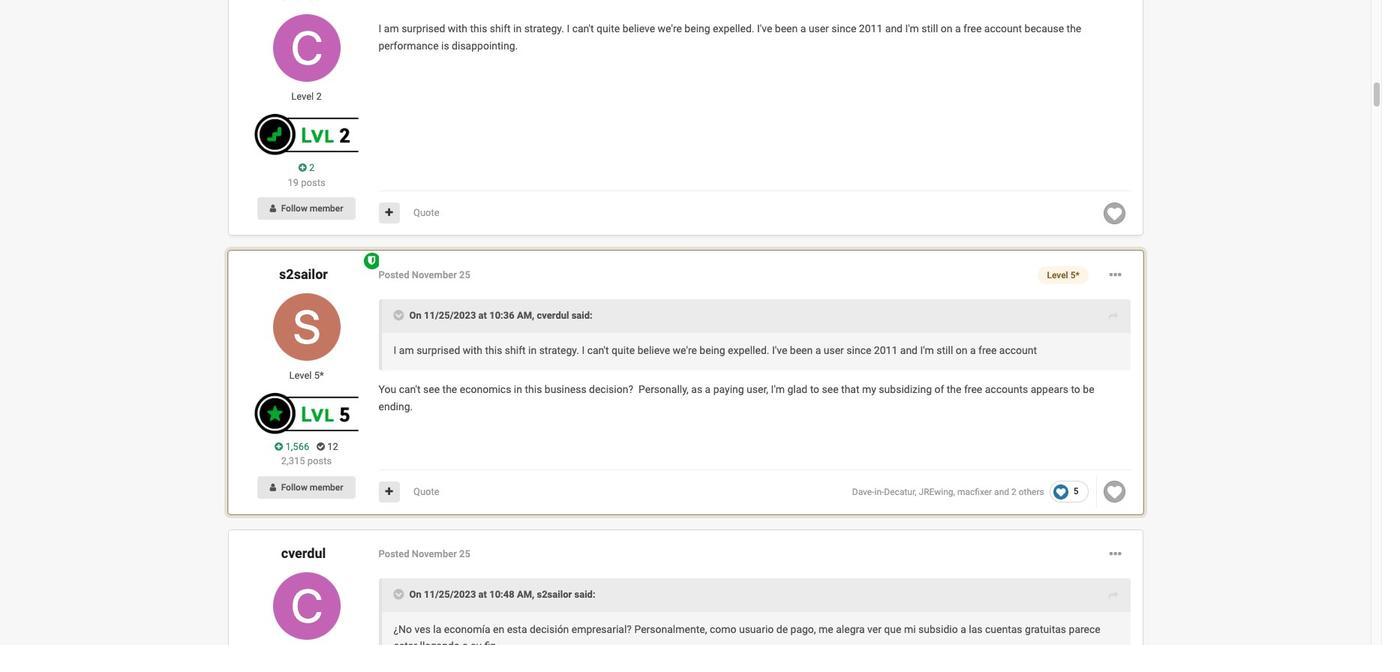 Task type: describe. For each thing, give the bounding box(es) containing it.
llegando
[[420, 640, 460, 645]]

1 horizontal spatial s2sailor
[[537, 589, 572, 600]]

¿no
[[394, 623, 412, 635]]

fin.
[[485, 640, 499, 645]]

account for i am surprised with this shift in strategy. i can't quite believe we're being expelled. i've been a user since 2011 and i'm still on a free account because the performance is disappointing.
[[984, 23, 1022, 35]]

surprised for i am surprised with this shift in strategy. i can't quite believe we're being expelled. i've been a user since 2011 and i'm still on a free account
[[417, 344, 460, 356]]

still for i am surprised with this shift in strategy. i can't quite believe we're being expelled. i've been a user since 2011 and i'm still on a free account because the performance is disappointing.
[[922, 23, 938, 35]]

posted november 25 for cverdul
[[379, 548, 470, 560]]

this inside you can't see the economics in this business decision?  personally, as a paying user, i'm glad to see that my subsidizing of the free accounts appears to be ending.
[[525, 384, 542, 396]]

account for i am surprised with this shift in strategy. i can't quite believe we're being expelled. i've been a user since 2011 and i'm still on a free account
[[999, 344, 1037, 356]]

12 link
[[317, 441, 338, 452]]

mi
[[904, 623, 916, 635]]

in-
[[875, 487, 884, 497]]

still for i am surprised with this shift in strategy. i can't quite believe we're being expelled. i've been a user since 2011 and i'm still on a free account
[[937, 344, 953, 356]]

0 horizontal spatial s2sailor link
[[279, 266, 328, 282]]

shift for i am surprised with this shift in strategy. i can't quite believe we're being expelled. i've been a user since 2011 and i'm still on a free account because the performance is disappointing.
[[490, 23, 511, 35]]

de
[[776, 623, 788, 635]]

posted for s2sailor
[[379, 270, 409, 281]]

share image for ¿no ves la economía en esta decisión empresarial? personalmente, como usuario de pago, me alegra ver que mi subsidio a las cuentas gratuitas parece estar llegando a su fin.
[[1109, 587, 1118, 605]]

2 more options... image from the top
[[1110, 545, 1121, 563]]

and for i am surprised with this shift in strategy. i can't quite believe we're being expelled. i've been a user since 2011 and i'm still on a free account
[[900, 344, 918, 356]]

check circle image
[[317, 442, 325, 452]]

1 to from the left
[[810, 384, 819, 396]]

2011 for i am surprised with this shift in strategy. i can't quite believe we're being expelled. i've been a user since 2011 and i'm still on a free account
[[874, 344, 898, 356]]

ending.
[[379, 401, 413, 413]]

level for 19 posts
[[291, 91, 314, 102]]

19 posts
[[288, 177, 325, 188]]

expelled. for i am surprised with this shift in strategy. i can't quite believe we're being expelled. i've been a user since 2011 and i'm still on a free account
[[728, 344, 770, 356]]

posted for cverdul
[[379, 548, 409, 560]]

0 vertical spatial cverdul link
[[537, 310, 569, 321]]

user image for 19 posts
[[270, 204, 276, 213]]

¿no ves la economía en esta decisión empresarial? personalmente, como usuario de pago, me alegra ver que mi subsidio a las cuentas gratuitas parece estar llegando a su fin.
[[394, 623, 1101, 645]]

am, for shift
[[517, 310, 534, 321]]

i've for i am surprised with this shift in strategy. i can't quite believe we're being expelled. i've been a user since 2011 and i'm still on a free account because the performance is disappointing.
[[757, 23, 772, 35]]

accounts
[[985, 384, 1028, 396]]

la
[[433, 623, 442, 635]]

user,
[[747, 384, 768, 396]]

member for 19 posts
[[310, 203, 343, 214]]

being for i am surprised with this shift in strategy. i can't quite believe we're being expelled. i've been a user since 2011 and i'm still on a free account because the performance is disappointing.
[[685, 23, 710, 35]]

empresarial?
[[572, 623, 632, 635]]

free inside you can't see the economics in this business decision?  personally, as a paying user, i'm glad to see that my subsidizing of the free accounts appears to be ending.
[[964, 384, 982, 396]]

level 2
[[291, 91, 322, 102]]

at for with
[[478, 310, 487, 321]]

0 vertical spatial s2sailor
[[279, 266, 328, 282]]

11/25/2023 for surprised
[[424, 310, 476, 321]]

subsidio
[[918, 623, 958, 635]]

performance
[[379, 40, 439, 52]]

2 to from the left
[[1071, 384, 1080, 396]]

glad
[[787, 384, 808, 396]]

you
[[379, 384, 396, 396]]

2011 for i am surprised with this shift in strategy. i can't quite believe we're being expelled. i've been a user since 2011 and i'm still on a free account because the performance is disappointing.
[[859, 23, 883, 35]]

the inside i am surprised with this shift in strategy. i can't quite believe we're being expelled. i've been a user since 2011 and i'm still on a free account because the performance is disappointing.
[[1067, 23, 1082, 35]]

free for i am surprised with this shift in strategy. i can't quite believe we're being expelled. i've been a user since 2011 and i'm still on a free account
[[979, 344, 997, 356]]

posts for 2,315 posts
[[308, 456, 332, 467]]

en
[[493, 623, 504, 635]]

my
[[862, 384, 876, 396]]

me
[[819, 623, 833, 635]]

gratuitas
[[1025, 623, 1066, 635]]

5
[[1074, 487, 1079, 497]]

1 horizontal spatial the
[[947, 384, 962, 396]]

be
[[1083, 384, 1094, 396]]

parece
[[1069, 623, 1101, 635]]

economía
[[444, 623, 490, 635]]

macfixer link
[[957, 487, 992, 497]]

jrewing link
[[919, 487, 953, 497]]

0 horizontal spatial cverdul link
[[281, 545, 326, 561]]

on for am
[[409, 310, 422, 321]]

decision?
[[589, 384, 633, 396]]

of
[[935, 384, 944, 396]]

because
[[1025, 23, 1064, 35]]

1 vertical spatial level 5*
[[289, 370, 324, 381]]

i am surprised with this shift in strategy. i can't quite believe we're being expelled. i've been a user since 2011 and i'm still on a free account
[[394, 344, 1037, 356]]

i've for i am surprised with this shift in strategy. i can't quite believe we're being expelled. i've been a user since 2011 and i'm still on a free account
[[772, 344, 787, 356]]

shift for i am surprised with this shift in strategy. i can't quite believe we're being expelled. i've been a user since 2011 and i'm still on a free account
[[505, 344, 526, 356]]

can't for i am surprised with this shift in strategy. i can't quite believe we're being expelled. i've been a user since 2011 and i'm still on a free account because the performance is disappointing.
[[572, 23, 594, 35]]

2 cverdul image from the top
[[273, 572, 340, 640]]

decisión
[[530, 623, 569, 635]]

you can't see the economics in this business decision?  personally, as a paying user, i'm glad to see that my subsidizing of the free accounts appears to be ending.
[[379, 384, 1094, 413]]

12
[[325, 441, 338, 452]]

this for i am surprised with this shift in strategy. i can't quite believe we're being expelled. i've been a user since 2011 and i'm still on a free account
[[485, 344, 502, 356]]

on 11/25/2023 at 10:36 am, cverdul said:
[[409, 310, 593, 321]]

economics
[[460, 384, 511, 396]]

ver
[[867, 623, 882, 635]]

0 horizontal spatial 5*
[[314, 370, 324, 381]]

said: for empresarial?
[[574, 589, 596, 600]]

2 others link
[[1012, 487, 1044, 497]]

being for i am surprised with this shift in strategy. i can't quite believe we're being expelled. i've been a user since 2011 and i'm still on a free account
[[700, 344, 725, 356]]

believe for i am surprised with this shift in strategy. i can't quite believe we're being expelled. i've been a user since 2011 and i'm still on a free account because the performance is disappointing.
[[623, 23, 655, 35]]

usuario
[[739, 623, 774, 635]]

2 vertical spatial 2
[[1012, 487, 1017, 497]]

11/25/2023 for la
[[424, 589, 476, 600]]

s2sailor is a moderator image
[[362, 251, 382, 271]]

on 11/25/2023 at 10:48 am, s2sailor said:
[[409, 589, 596, 600]]

november for s2sailor
[[412, 270, 457, 281]]

25 for cverdul
[[459, 548, 470, 560]]

been for i am surprised with this shift in strategy. i can't quite believe we're being expelled. i've been a user since 2011 and i'm still on a free account because the performance is disappointing.
[[775, 23, 798, 35]]

multiquote image
[[385, 208, 393, 218]]

esta
[[507, 623, 527, 635]]

strategy. for i am surprised with this shift in strategy. i can't quite believe we're being expelled. i've been a user since 2011 and i'm still on a free account because the performance is disappointing.
[[524, 23, 564, 35]]

quote for 2,315 posts
[[413, 486, 439, 497]]

on for i am surprised with this shift in strategy. i can't quite believe we're being expelled. i've been a user since 2011 and i'm still on a free account because the performance is disappointing.
[[941, 23, 953, 35]]

is
[[441, 40, 449, 52]]

1 vertical spatial cverdul
[[281, 545, 326, 561]]

quote for 19 posts
[[413, 207, 439, 218]]

0 horizontal spatial the
[[442, 384, 457, 396]]

plus circle image
[[298, 163, 307, 173]]

level for 2,315 posts
[[289, 370, 312, 381]]

in for i am surprised with this shift in strategy. i can't quite believe we're being expelled. i've been a user since 2011 and i'm still on a free account
[[528, 344, 537, 356]]

that
[[841, 384, 860, 396]]

subsidizing
[[879, 384, 932, 396]]

i'm for i am surprised with this shift in strategy. i can't quite believe we're being expelled. i've been a user since 2011 and i'm still on a free account
[[920, 344, 934, 356]]

1 horizontal spatial level 5*
[[1047, 270, 1080, 281]]

dave-
[[852, 487, 875, 497]]

2 , from the left
[[953, 487, 955, 497]]

estar
[[394, 640, 417, 645]]

strategy. for i am surprised with this shift in strategy. i can't quite believe we're being expelled. i've been a user since 2011 and i'm still on a free account
[[539, 344, 579, 356]]

like image
[[1053, 485, 1068, 500]]

2,315
[[281, 456, 305, 467]]

personalmente,
[[634, 623, 707, 635]]

10:36
[[489, 310, 515, 321]]

como
[[710, 623, 736, 635]]

su
[[471, 640, 482, 645]]

2 link
[[298, 161, 315, 175]]

las
[[969, 623, 983, 635]]

free for i am surprised with this shift in strategy. i can't quite believe we're being expelled. i've been a user since 2011 and i'm still on a free account because the performance is disappointing.
[[963, 23, 982, 35]]

a inside you can't see the economics in this business decision?  personally, as a paying user, i'm glad to see that my subsidizing of the free accounts appears to be ending.
[[705, 384, 711, 396]]

2 like image from the top
[[1104, 481, 1126, 503]]

1 more options... image from the top
[[1110, 267, 1121, 285]]

with for i am surprised with this shift in strategy. i can't quite believe we're being expelled. i've been a user since 2011 and i'm still on a free account
[[463, 344, 482, 356]]

19
[[288, 177, 299, 188]]

1 cverdul image from the top
[[273, 15, 340, 82]]

1 horizontal spatial 2
[[316, 91, 322, 102]]

10:48
[[489, 589, 515, 600]]

0 vertical spatial cverdul
[[537, 310, 569, 321]]

1 like image from the top
[[1104, 202, 1126, 224]]

follow member for 2,315
[[281, 482, 343, 493]]



Task type: vqa. For each thing, say whether or not it's contained in the screenshot.
workaround.
no



Task type: locate. For each thing, give the bounding box(es) containing it.
being inside i am surprised with this shift in strategy. i can't quite believe we're being expelled. i've been a user since 2011 and i'm still on a free account because the performance is disappointing.
[[685, 23, 710, 35]]

0 vertical spatial said:
[[572, 310, 593, 321]]

dave-in-decatur link
[[852, 487, 915, 497]]

strategy.
[[524, 23, 564, 35], [539, 344, 579, 356]]

2
[[316, 91, 322, 102], [307, 162, 315, 173], [1012, 487, 1017, 497]]

and inside i am surprised with this shift in strategy. i can't quite believe we're being expelled. i've been a user since 2011 and i'm still on a free account because the performance is disappointing.
[[885, 23, 903, 35]]

follow member for 19
[[281, 203, 343, 214]]

jrewing
[[919, 487, 953, 497]]

am inside i am surprised with this shift in strategy. i can't quite believe we're being expelled. i've been a user since 2011 and i'm still on a free account because the performance is disappointing.
[[384, 23, 399, 35]]

2 follow member link from the top
[[258, 476, 355, 499]]

paying
[[713, 384, 744, 396]]

, left jrewing link at the right
[[915, 487, 917, 497]]

with up economics
[[463, 344, 482, 356]]

2 quote link from the top
[[413, 486, 439, 497]]

still
[[922, 23, 938, 35], [937, 344, 953, 356]]

11/25/2023 up the la
[[424, 589, 476, 600]]

cuentas
[[985, 623, 1022, 635]]

1 posted november 25 from the top
[[379, 270, 470, 281]]

can't inside you can't see the economics in this business decision?  personally, as a paying user, i'm glad to see that my subsidizing of the free accounts appears to be ending.
[[399, 384, 421, 396]]

2 vertical spatial can't
[[399, 384, 421, 396]]

0 horizontal spatial see
[[423, 384, 440, 396]]

0 vertical spatial 5*
[[1071, 270, 1080, 281]]

am for i am surprised with this shift in strategy. i can't quite believe we're being expelled. i've been a user since 2011 and i'm still on a free account because the performance is disappointing.
[[384, 23, 399, 35]]

1 vertical spatial share image
[[1109, 587, 1118, 605]]

been inside i am surprised with this shift in strategy. i can't quite believe we're being expelled. i've been a user since 2011 and i'm still on a free account because the performance is disappointing.
[[775, 23, 798, 35]]

0 vertical spatial s2sailor link
[[279, 266, 328, 282]]

s2sailor up decisión
[[537, 589, 572, 600]]

user for i am surprised with this shift in strategy. i can't quite believe we're being expelled. i've been a user since 2011 and i'm still on a free account because the performance is disappointing.
[[809, 23, 829, 35]]

1 quote link from the top
[[413, 207, 439, 218]]

in
[[513, 23, 522, 35], [528, 344, 537, 356], [514, 384, 522, 396]]

2 vertical spatial in
[[514, 384, 522, 396]]

this for i am surprised with this shift in strategy. i can't quite believe we're being expelled. i've been a user since 2011 and i'm still on a free account because the performance is disappointing.
[[470, 23, 487, 35]]

posted down multiquote icon
[[379, 548, 409, 560]]

member for 2,315 posts
[[310, 482, 343, 493]]

1 11/25/2023 from the top
[[424, 310, 476, 321]]

others
[[1019, 487, 1044, 497]]

1 vertical spatial account
[[999, 344, 1037, 356]]

2 november from the top
[[412, 548, 457, 560]]

2 11/25/2023 from the top
[[424, 589, 476, 600]]

we're
[[658, 23, 682, 35], [673, 344, 697, 356]]

multiquote image
[[385, 487, 393, 497]]

2 vertical spatial level
[[289, 370, 312, 381]]

1 vertical spatial i'm
[[920, 344, 934, 356]]

1,566 link
[[275, 440, 309, 454]]

25 for s2sailor
[[459, 270, 470, 281]]

1 vertical spatial posted
[[379, 548, 409, 560]]

follow member link down 19 posts
[[258, 197, 355, 220]]

1 vertical spatial posted november 25
[[379, 548, 470, 560]]

0 vertical spatial on
[[941, 23, 953, 35]]

2 25 from the top
[[459, 548, 470, 560]]

1 member from the top
[[310, 203, 343, 214]]

this inside i am surprised with this shift in strategy. i can't quite believe we're being expelled. i've been a user since 2011 and i'm still on a free account because the performance is disappointing.
[[470, 23, 487, 35]]

25
[[459, 270, 470, 281], [459, 548, 470, 560]]

0 vertical spatial we're
[[658, 23, 682, 35]]

2 horizontal spatial i'm
[[920, 344, 934, 356]]

2011 inside i am surprised with this shift in strategy. i can't quite believe we're being expelled. i've been a user since 2011 and i'm still on a free account because the performance is disappointing.
[[859, 23, 883, 35]]

can't
[[572, 23, 594, 35], [587, 344, 609, 356], [399, 384, 421, 396]]

1 vertical spatial posts
[[308, 456, 332, 467]]

follow member link for 19
[[258, 197, 355, 220]]

quite
[[597, 23, 620, 35], [612, 344, 635, 356]]

,
[[915, 487, 917, 497], [953, 487, 955, 497]]

1 vertical spatial i've
[[772, 344, 787, 356]]

0 vertical spatial user image
[[270, 204, 276, 213]]

and for i am surprised with this shift in strategy. i can't quite believe we're being expelled. i've been a user since 2011 and i'm still on a free account because the performance is disappointing.
[[885, 23, 903, 35]]

in for i am surprised with this shift in strategy. i can't quite believe we're being expelled. i've been a user since 2011 and i'm still on a free account because the performance is disappointing.
[[513, 23, 522, 35]]

1 horizontal spatial 5*
[[1071, 270, 1080, 281]]

this up "disappointing."
[[470, 23, 487, 35]]

with inside i am surprised with this shift in strategy. i can't quite believe we're being expelled. i've been a user since 2011 and i'm still on a free account because the performance is disappointing.
[[448, 23, 467, 35]]

with up is
[[448, 23, 467, 35]]

1 see from the left
[[423, 384, 440, 396]]

shift down 10:36
[[505, 344, 526, 356]]

quote link right multiquote image
[[413, 207, 439, 218]]

2 follow from the top
[[281, 482, 308, 493]]

1 vertical spatial level
[[1047, 270, 1068, 281]]

2 posted from the top
[[379, 548, 409, 560]]

0 horizontal spatial cverdul
[[281, 545, 326, 561]]

said: for strategy.
[[572, 310, 593, 321]]

free left accounts
[[964, 384, 982, 396]]

alegra
[[836, 623, 865, 635]]

dave-in-decatur , jrewing , macfixer and 2 others
[[852, 487, 1044, 497]]

1 vertical spatial at
[[478, 589, 487, 600]]

1 vertical spatial user
[[824, 344, 844, 356]]

in inside i am surprised with this shift in strategy. i can't quite believe we're being expelled. i've been a user since 2011 and i'm still on a free account because the performance is disappointing.
[[513, 23, 522, 35]]

been for i am surprised with this shift in strategy. i can't quite believe we're being expelled. i've been a user since 2011 and i'm still on a free account
[[790, 344, 813, 356]]

we're for i am surprised with this shift in strategy. i can't quite believe we're being expelled. i've been a user since 2011 and i'm still on a free account
[[673, 344, 697, 356]]

november for cverdul
[[412, 548, 457, 560]]

2 vertical spatial and
[[994, 487, 1009, 497]]

the left economics
[[442, 384, 457, 396]]

0 vertical spatial been
[[775, 23, 798, 35]]

1 vertical spatial cverdul link
[[281, 545, 326, 561]]

since for i am surprised with this shift in strategy. i can't quite believe we're being expelled. i've been a user since 2011 and i'm still on a free account because the performance is disappointing.
[[832, 23, 856, 35]]

this down on 11/25/2023 at 10:36 am, cverdul said:
[[485, 344, 502, 356]]

1 share image from the top
[[1109, 309, 1118, 326]]

0 horizontal spatial 2
[[307, 162, 315, 173]]

follow down 2,315
[[281, 482, 308, 493]]

1 horizontal spatial cverdul link
[[537, 310, 569, 321]]

account left because
[[984, 23, 1022, 35]]

am for i am surprised with this shift in strategy. i can't quite believe we're being expelled. i've been a user since 2011 and i'm still on a free account
[[399, 344, 414, 356]]

2 posted november 25 from the top
[[379, 548, 470, 560]]

1 vertical spatial believe
[[638, 344, 670, 356]]

quite for i am surprised with this shift in strategy. i can't quite believe we're being expelled. i've been a user since 2011 and i'm still on a free account
[[612, 344, 635, 356]]

in down on 11/25/2023 at 10:36 am, cverdul said:
[[528, 344, 537, 356]]

follow member
[[281, 203, 343, 214], [281, 482, 343, 493]]

disappointing.
[[452, 40, 518, 52]]

macfixer
[[957, 487, 992, 497]]

2 horizontal spatial 2
[[1012, 487, 1017, 497]]

0 vertical spatial posts
[[301, 177, 325, 188]]

cverdul link
[[537, 310, 569, 321], [281, 545, 326, 561]]

am,
[[517, 310, 534, 321], [517, 589, 534, 600]]

quote link for 19 posts
[[413, 207, 439, 218]]

i'm for i am surprised with this shift in strategy. i can't quite believe we're being expelled. i've been a user since 2011 and i'm still on a free account because the performance is disappointing.
[[905, 23, 919, 35]]

member down the "2,315 posts"
[[310, 482, 343, 493]]

posts down check circle image
[[308, 456, 332, 467]]

0 vertical spatial i'm
[[905, 23, 919, 35]]

ves
[[415, 623, 431, 635]]

1 vertical spatial this
[[485, 344, 502, 356]]

1 quote from the top
[[413, 207, 439, 218]]

1 25 from the top
[[459, 270, 470, 281]]

expelled. for i am surprised with this shift in strategy. i can't quite believe we're being expelled. i've been a user since 2011 and i'm still on a free account because the performance is disappointing.
[[713, 23, 755, 35]]

0 vertical spatial follow
[[281, 203, 308, 214]]

0 horizontal spatial level 5*
[[289, 370, 324, 381]]

0 vertical spatial still
[[922, 23, 938, 35]]

0 vertical spatial 25
[[459, 270, 470, 281]]

1 vertical spatial follow
[[281, 482, 308, 493]]

1 vertical spatial more options... image
[[1110, 545, 1121, 563]]

1 horizontal spatial see
[[822, 384, 839, 396]]

decatur
[[884, 487, 915, 497]]

business
[[545, 384, 586, 396]]

0 vertical spatial believe
[[623, 23, 655, 35]]

1 vertical spatial free
[[979, 344, 997, 356]]

0 vertical spatial surprised
[[402, 23, 445, 35]]

1 vertical spatial still
[[937, 344, 953, 356]]

at
[[478, 310, 487, 321], [478, 589, 487, 600]]

que
[[884, 623, 902, 635]]

0 vertical spatial follow member
[[281, 203, 343, 214]]

free left because
[[963, 23, 982, 35]]

0 vertical spatial cverdul image
[[273, 15, 340, 82]]

1 vertical spatial expelled.
[[728, 344, 770, 356]]

the right of
[[947, 384, 962, 396]]

cverdul
[[537, 310, 569, 321], [281, 545, 326, 561]]

in inside you can't see the economics in this business decision?  personally, as a paying user, i'm glad to see that my subsidizing of the free accounts appears to be ending.
[[514, 384, 522, 396]]

s2sailor up s2sailor image at the left of the page
[[279, 266, 328, 282]]

0 vertical spatial like image
[[1104, 202, 1126, 224]]

and
[[885, 23, 903, 35], [900, 344, 918, 356], [994, 487, 1009, 497]]

quote right multiquote icon
[[413, 486, 439, 497]]

1 horizontal spatial to
[[1071, 384, 1080, 396]]

on for i am surprised with this shift in strategy. i can't quite believe we're being expelled. i've been a user since 2011 and i'm still on a free account
[[956, 344, 968, 356]]

1 vertical spatial being
[[700, 344, 725, 356]]

1 follow member link from the top
[[258, 197, 355, 220]]

i
[[379, 23, 381, 35], [567, 23, 570, 35], [394, 344, 396, 356], [582, 344, 585, 356]]

1 vertical spatial member
[[310, 482, 343, 493]]

share image
[[1109, 309, 1118, 326], [1109, 587, 1118, 605]]

as
[[691, 384, 702, 396]]

to right glad
[[810, 384, 819, 396]]

1 horizontal spatial s2sailor link
[[537, 589, 572, 600]]

1 vertical spatial we're
[[673, 344, 697, 356]]

11/25/2023 left 10:36
[[424, 310, 476, 321]]

on
[[409, 310, 422, 321], [409, 589, 422, 600]]

posted november 25
[[379, 270, 470, 281], [379, 548, 470, 560]]

am, right 10:36
[[517, 310, 534, 321]]

1 vertical spatial am,
[[517, 589, 534, 600]]

on inside i am surprised with this shift in strategy. i can't quite believe we're being expelled. i've been a user since 2011 and i'm still on a free account because the performance is disappointing.
[[941, 23, 953, 35]]

to left be
[[1071, 384, 1080, 396]]

free inside i am surprised with this shift in strategy. i can't quite believe we're being expelled. i've been a user since 2011 and i'm still on a free account because the performance is disappointing.
[[963, 23, 982, 35]]

1 horizontal spatial cverdul
[[537, 310, 569, 321]]

2 share image from the top
[[1109, 587, 1118, 605]]

1 , from the left
[[915, 487, 917, 497]]

like image
[[1104, 202, 1126, 224], [1104, 481, 1126, 503]]

posts down the 2 link at the left of the page
[[301, 177, 325, 188]]

member down 19 posts
[[310, 203, 343, 214]]

0 vertical spatial quote
[[413, 207, 439, 218]]

25 up "on 11/25/2023 at 10:48 am, s2sailor said:"
[[459, 548, 470, 560]]

1 user image from the top
[[270, 204, 276, 213]]

surprised up economics
[[417, 344, 460, 356]]

we're for i am surprised with this shift in strategy. i can't quite believe we're being expelled. i've been a user since 2011 and i'm still on a free account because the performance is disappointing.
[[658, 23, 682, 35]]

0 vertical spatial in
[[513, 23, 522, 35]]

level
[[291, 91, 314, 102], [1047, 270, 1068, 281], [289, 370, 312, 381]]

s2sailor
[[279, 266, 328, 282], [537, 589, 572, 600]]

1 vertical spatial on
[[409, 589, 422, 600]]

1 am, from the top
[[517, 310, 534, 321]]

0 vertical spatial expelled.
[[713, 23, 755, 35]]

2 vertical spatial this
[[525, 384, 542, 396]]

0 horizontal spatial ,
[[915, 487, 917, 497]]

level 5*
[[1047, 270, 1080, 281], [289, 370, 324, 381]]

0 vertical spatial level
[[291, 91, 314, 102]]

we're inside i am surprised with this shift in strategy. i can't quite believe we're being expelled. i've been a user since 2011 and i'm still on a free account because the performance is disappointing.
[[658, 23, 682, 35]]

1 follow member from the top
[[281, 203, 343, 214]]

surprised for i am surprised with this shift in strategy. i can't quite believe we're being expelled. i've been a user since 2011 and i'm still on a free account because the performance is disappointing.
[[402, 23, 445, 35]]

2 quote from the top
[[413, 486, 439, 497]]

1 vertical spatial cverdul image
[[273, 572, 340, 640]]

0 vertical spatial with
[[448, 23, 467, 35]]

quite for i am surprised with this shift in strategy. i can't quite believe we're being expelled. i've been a user since 2011 and i'm still on a free account because the performance is disappointing.
[[597, 23, 620, 35]]

a
[[800, 23, 806, 35], [955, 23, 961, 35], [815, 344, 821, 356], [970, 344, 976, 356], [705, 384, 711, 396], [961, 623, 966, 635], [462, 640, 468, 645]]

2 am, from the top
[[517, 589, 534, 600]]

november
[[412, 270, 457, 281], [412, 548, 457, 560]]

1,566
[[283, 441, 309, 452]]

am, for esta
[[517, 589, 534, 600]]

posts for 19 posts
[[301, 177, 325, 188]]

i am surprised with this shift in strategy. i can't quite believe we're being expelled. i've been a user since 2011 and i'm still on a free account because the performance is disappointing.
[[379, 23, 1082, 52]]

0 horizontal spatial on
[[941, 23, 953, 35]]

2 member from the top
[[310, 482, 343, 493]]

1 at from the top
[[478, 310, 487, 321]]

expelled. inside i am surprised with this shift in strategy. i can't quite believe we're being expelled. i've been a user since 2011 and i'm still on a free account because the performance is disappointing.
[[713, 23, 755, 35]]

to
[[810, 384, 819, 396], [1071, 384, 1080, 396]]

account up accounts
[[999, 344, 1037, 356]]

this
[[470, 23, 487, 35], [485, 344, 502, 356], [525, 384, 542, 396]]

with for i am surprised with this shift in strategy. i can't quite believe we're being expelled. i've been a user since 2011 and i'm still on a free account because the performance is disappointing.
[[448, 23, 467, 35]]

follow member link for 2,315
[[258, 476, 355, 499]]

shift inside i am surprised with this shift in strategy. i can't quite believe we're being expelled. i've been a user since 2011 and i'm still on a free account because the performance is disappointing.
[[490, 23, 511, 35]]

1 vertical spatial with
[[463, 344, 482, 356]]

0 vertical spatial being
[[685, 23, 710, 35]]

user image for 2,315 posts
[[270, 483, 276, 492]]

with
[[448, 23, 467, 35], [463, 344, 482, 356]]

user image
[[270, 204, 276, 213], [270, 483, 276, 492]]

follow member link
[[258, 197, 355, 220], [258, 476, 355, 499]]

at for economía
[[478, 589, 487, 600]]

i've
[[757, 23, 772, 35], [772, 344, 787, 356]]

shift up "disappointing."
[[490, 23, 511, 35]]

cverdul image
[[273, 15, 340, 82], [273, 572, 340, 640]]

1 vertical spatial 2
[[307, 162, 315, 173]]

posted november 25 for s2sailor
[[379, 270, 470, 281]]

quite inside i am surprised with this shift in strategy. i can't quite believe we're being expelled. i've been a user since 2011 and i'm still on a free account because the performance is disappointing.
[[597, 23, 620, 35]]

expelled.
[[713, 23, 755, 35], [728, 344, 770, 356]]

1 vertical spatial and
[[900, 344, 918, 356]]

0 vertical spatial 11/25/2023
[[424, 310, 476, 321]]

0 vertical spatial more options... image
[[1110, 267, 1121, 285]]

5*
[[1071, 270, 1080, 281], [314, 370, 324, 381]]

posted november 25 down multiquote image
[[379, 270, 470, 281]]

strategy. inside i am surprised with this shift in strategy. i can't quite believe we're being expelled. i've been a user since 2011 and i'm still on a free account because the performance is disappointing.
[[524, 23, 564, 35]]

, left macfixer link
[[953, 487, 955, 497]]

the right because
[[1067, 23, 1082, 35]]

account inside i am surprised with this shift in strategy. i can't quite believe we're being expelled. i've been a user since 2011 and i'm still on a free account because the performance is disappointing.
[[984, 23, 1022, 35]]

user for i am surprised with this shift in strategy. i can't quite believe we're being expelled. i've been a user since 2011 and i'm still on a free account
[[824, 344, 844, 356]]

25 up on 11/25/2023 at 10:36 am, cverdul said:
[[459, 270, 470, 281]]

surprised
[[402, 23, 445, 35], [417, 344, 460, 356]]

1 november from the top
[[412, 270, 457, 281]]

surprised up performance on the left of the page
[[402, 23, 445, 35]]

this left business
[[525, 384, 542, 396]]

s2sailor image
[[273, 294, 340, 361]]

follow member link down the "2,315 posts"
[[258, 476, 355, 499]]

quote
[[413, 207, 439, 218], [413, 486, 439, 497]]

free
[[963, 23, 982, 35], [979, 344, 997, 356], [964, 384, 982, 396]]

0 vertical spatial am,
[[517, 310, 534, 321]]

plus circle image
[[275, 442, 283, 452]]

1 vertical spatial s2sailor link
[[537, 589, 572, 600]]

am, right '10:48'
[[517, 589, 534, 600]]

1 vertical spatial user image
[[270, 483, 276, 492]]

2 see from the left
[[822, 384, 839, 396]]

posted november 25 down multiquote icon
[[379, 548, 470, 560]]

1 follow from the top
[[281, 203, 308, 214]]

0 vertical spatial posted november 25
[[379, 270, 470, 281]]

see left that
[[822, 384, 839, 396]]

i'm inside you can't see the economics in this business decision?  personally, as a paying user, i'm glad to see that my subsidizing of the free accounts appears to be ending.
[[771, 384, 785, 396]]

follow member down the "2,315 posts"
[[281, 482, 343, 493]]

2 follow member from the top
[[281, 482, 343, 493]]

at left '10:48'
[[478, 589, 487, 600]]

am up performance on the left of the page
[[384, 23, 399, 35]]

on for ves
[[409, 589, 422, 600]]

am up ending.
[[399, 344, 414, 356]]

i'm inside i am surprised with this shift in strategy. i can't quite believe we're being expelled. i've been a user since 2011 and i'm still on a free account because the performance is disappointing.
[[905, 23, 919, 35]]

in up "disappointing."
[[513, 23, 522, 35]]

0 horizontal spatial s2sailor
[[279, 266, 328, 282]]

in right economics
[[514, 384, 522, 396]]

believe
[[623, 23, 655, 35], [638, 344, 670, 356]]

s2sailor link up decisión
[[537, 589, 572, 600]]

share image for i am surprised with this shift in strategy. i can't quite believe we're being expelled. i've been a user since 2011 and i'm still on a free account
[[1109, 309, 1118, 326]]

follow down 19
[[281, 203, 308, 214]]

still inside i am surprised with this shift in strategy. i can't quite believe we're being expelled. i've been a user since 2011 and i'm still on a free account because the performance is disappointing.
[[922, 23, 938, 35]]

0 vertical spatial strategy.
[[524, 23, 564, 35]]

member
[[310, 203, 343, 214], [310, 482, 343, 493]]

surprised inside i am surprised with this shift in strategy. i can't quite believe we're being expelled. i've been a user since 2011 and i'm still on a free account because the performance is disappointing.
[[402, 23, 445, 35]]

1 posted from the top
[[379, 270, 409, 281]]

quote link for 2,315 posts
[[413, 486, 439, 497]]

pago,
[[791, 623, 816, 635]]

since for i am surprised with this shift in strategy. i can't quite believe we're being expelled. i've been a user since 2011 and i'm still on a free account
[[847, 344, 871, 356]]

follow member down 19 posts
[[281, 203, 343, 214]]

appears
[[1031, 384, 1069, 396]]

0 vertical spatial november
[[412, 270, 457, 281]]

1 vertical spatial shift
[[505, 344, 526, 356]]

0 vertical spatial quite
[[597, 23, 620, 35]]

2 on from the top
[[409, 589, 422, 600]]

2 at from the top
[[478, 589, 487, 600]]

1 vertical spatial can't
[[587, 344, 609, 356]]

follow for 2,315
[[281, 482, 308, 493]]

posted down multiquote image
[[379, 270, 409, 281]]

follow for 19
[[281, 203, 308, 214]]

shift
[[490, 23, 511, 35], [505, 344, 526, 356]]

believe inside i am surprised with this shift in strategy. i can't quite believe we're being expelled. i've been a user since 2011 and i'm still on a free account because the performance is disappointing.
[[623, 23, 655, 35]]

believe for i am surprised with this shift in strategy. i can't quite believe we're being expelled. i've been a user since 2011 and i'm still on a free account
[[638, 344, 670, 356]]

i've inside i am surprised with this shift in strategy. i can't quite believe we're being expelled. i've been a user since 2011 and i'm still on a free account because the performance is disappointing.
[[757, 23, 772, 35]]

user inside i am surprised with this shift in strategy. i can't quite believe we're being expelled. i've been a user since 2011 and i'm still on a free account because the performance is disappointing.
[[809, 23, 829, 35]]

1 vertical spatial am
[[399, 344, 414, 356]]

0 vertical spatial member
[[310, 203, 343, 214]]

5 link
[[1050, 481, 1088, 503]]

1 on from the top
[[409, 310, 422, 321]]

said:
[[572, 310, 593, 321], [574, 589, 596, 600]]

1 vertical spatial quite
[[612, 344, 635, 356]]

1 vertical spatial been
[[790, 344, 813, 356]]

follow
[[281, 203, 308, 214], [281, 482, 308, 493]]

see
[[423, 384, 440, 396], [822, 384, 839, 396]]

can't inside i am surprised with this shift in strategy. i can't quite believe we're being expelled. i've been a user since 2011 and i'm still on a free account because the performance is disappointing.
[[572, 23, 594, 35]]

at left 10:36
[[478, 310, 487, 321]]

1 vertical spatial follow member
[[281, 482, 343, 493]]

free up accounts
[[979, 344, 997, 356]]

posts
[[301, 177, 325, 188], [308, 456, 332, 467]]

s2sailor link up s2sailor image at the left of the page
[[279, 266, 328, 282]]

0 horizontal spatial to
[[810, 384, 819, 396]]

can't for i am surprised with this shift in strategy. i can't quite believe we're being expelled. i've been a user since 2011 and i'm still on a free account
[[587, 344, 609, 356]]

see right you
[[423, 384, 440, 396]]

1 vertical spatial 11/25/2023
[[424, 589, 476, 600]]

quote right multiquote image
[[413, 207, 439, 218]]

on
[[941, 23, 953, 35], [956, 344, 968, 356]]

more options... image
[[1110, 267, 1121, 285], [1110, 545, 1121, 563]]

1 vertical spatial 25
[[459, 548, 470, 560]]

0 vertical spatial follow member link
[[258, 197, 355, 220]]

2011
[[859, 23, 883, 35], [874, 344, 898, 356]]

since inside i am surprised with this shift in strategy. i can't quite believe we're being expelled. i've been a user since 2011 and i'm still on a free account because the performance is disappointing.
[[832, 23, 856, 35]]

2 user image from the top
[[270, 483, 276, 492]]

quote link right multiquote icon
[[413, 486, 439, 497]]

0 vertical spatial posted
[[379, 270, 409, 281]]

2,315 posts
[[281, 456, 332, 467]]



